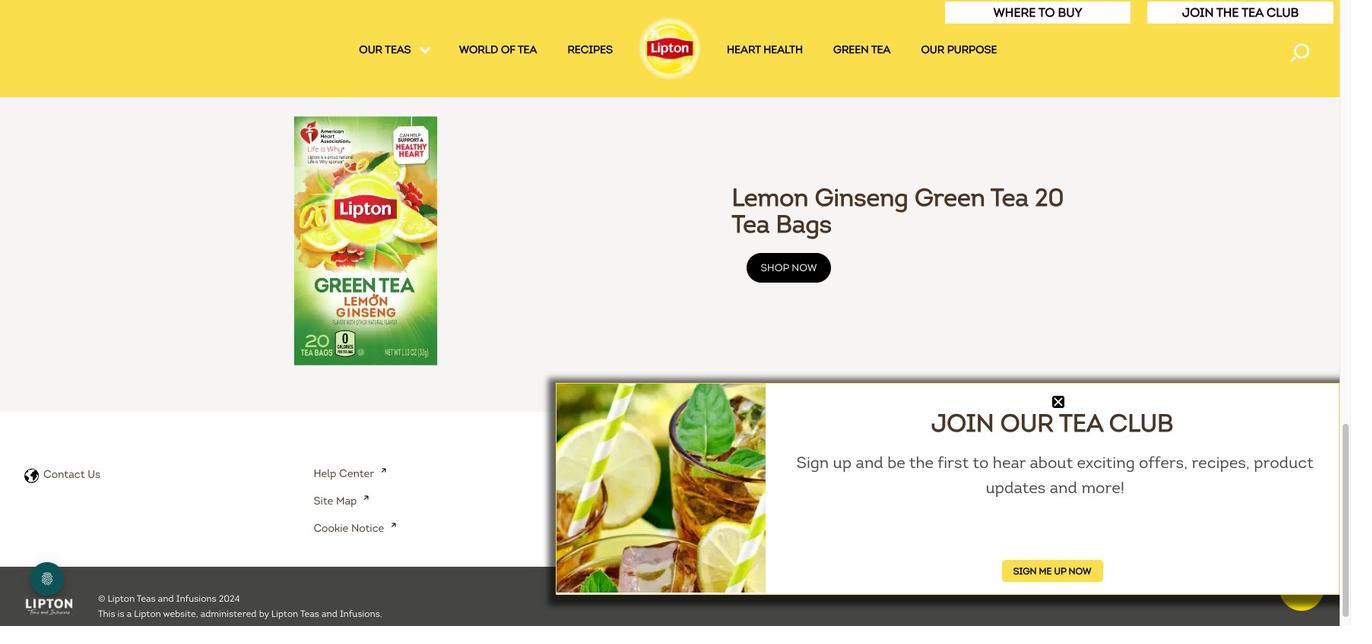 Task type: describe. For each thing, give the bounding box(es) containing it.
lipton teas and infusions
[[603, 495, 730, 508]]

world of tea
[[459, 43, 537, 56]]

youtube image
[[1054, 461, 1092, 499]]

of
[[501, 43, 515, 56]]

infusions.
[[340, 609, 382, 620]]

navigation containing our teas
[[0, 43, 1340, 62]]

join the tea club button
[[1147, 1, 1335, 24]]

recipes,
[[1192, 453, 1250, 473]]

heart health
[[727, 43, 803, 56]]

hear
[[993, 453, 1026, 473]]

the
[[1217, 5, 1239, 20]]

and up website,
[[158, 593, 174, 605]]

website,
[[163, 609, 198, 620]]

lipton down privacy
[[603, 495, 634, 508]]

©
[[98, 593, 105, 605]]

offers,
[[1139, 453, 1188, 473]]

and up details on the bottom
[[662, 495, 680, 508]]

open privacy settings image
[[30, 563, 64, 596]]

and down about on the bottom of page
[[1050, 478, 1078, 498]]

and left infusions.
[[322, 609, 338, 620]]

sign
[[797, 453, 829, 473]]

cookie details
[[603, 523, 675, 536]]

world
[[459, 43, 498, 56]]

shop now button
[[747, 253, 831, 283]]

20
[[1035, 182, 1064, 213]]

join our tea club
[[931, 408, 1174, 439]]

updates
[[986, 478, 1046, 498]]

shop now
[[761, 262, 817, 275]]

now
[[792, 262, 817, 275]]

lipton right by
[[271, 609, 298, 620]]

lemon ginseng green tea 20 tea bags link
[[732, 182, 1064, 239]]

instagram icon image
[[1127, 461, 1164, 499]]

world of tea link
[[459, 43, 537, 62]]

join
[[1182, 5, 1214, 20]]

our purpose link
[[921, 43, 997, 62]]

lemon ginseng green tea 20 tea bags
[[732, 182, 1064, 239]]

lipton right a
[[134, 609, 161, 620]]

notice for privacy notice
[[642, 468, 675, 481]]

help
[[314, 468, 336, 481]]

teas right '©'
[[137, 593, 156, 605]]

a
[[127, 609, 132, 620]]

notice for cookie notice
[[351, 523, 384, 536]]

ginseng
[[815, 182, 908, 213]]

lemon
[[732, 182, 809, 213]]

sign me up now
[[1013, 566, 1092, 577]]

join the tea club
[[1182, 5, 1299, 20]]

lipton up is
[[108, 593, 135, 605]]

1 vertical spatial our
[[1001, 408, 1054, 439]]

green tea link
[[833, 43, 891, 62]]

map
[[336, 495, 357, 508]]

18g
[[1197, 7, 1213, 19]]

green tea
[[833, 43, 891, 56]]

club
[[1109, 408, 1174, 439]]

me
[[1039, 566, 1052, 577]]

join the tea club link
[[1182, 5, 1299, 20]]

the
[[909, 453, 934, 473]]

help center
[[314, 468, 374, 481]]

infusions inside © lipton teas and infusions 2024 this is a lipton website, administered by lipton teas and infusions.
[[176, 593, 216, 605]]

recipes
[[568, 43, 613, 56]]

about
[[1030, 453, 1073, 473]]

exciting
[[1077, 453, 1135, 473]]

tea for of
[[518, 43, 537, 56]]

our
[[359, 43, 382, 56]]

contact
[[43, 469, 85, 482]]

purpose
[[947, 43, 997, 56]]

lipton teas and infusions logo image
[[24, 598, 74, 616]]

bags
[[776, 209, 832, 239]]

026e8 image
[[1053, 396, 1065, 408]]



Task type: vqa. For each thing, say whether or not it's contained in the screenshot.
"bags" in the Lipton Green Tea 20 Tea Bags link
no



Task type: locate. For each thing, give the bounding box(es) containing it.
teas right our
[[385, 43, 411, 56]]

lipton teas and infusions link
[[603, 495, 742, 508]]

and left be
[[856, 453, 883, 473]]

1 vertical spatial tea
[[1059, 408, 1103, 439]]

infusions up website,
[[176, 593, 216, 605]]

site
[[314, 495, 333, 508]]

where
[[993, 5, 1036, 20]]

signup image
[[557, 384, 766, 593]]

details
[[641, 523, 675, 536]]

cookie for cookie details
[[603, 523, 638, 536]]

green
[[833, 43, 869, 56], [915, 182, 985, 213]]

cookie down site map
[[314, 523, 349, 536]]

tea right of
[[518, 43, 537, 56]]

sign
[[1013, 566, 1037, 577]]

where to buy button
[[944, 1, 1132, 24]]

sign me up now link
[[1002, 560, 1103, 582]]

first
[[938, 453, 969, 473]]

our inside navigation
[[921, 43, 945, 56]]

teas inside navigation
[[385, 43, 411, 56]]

1 vertical spatial green
[[915, 182, 985, 213]]

tea
[[1242, 5, 1264, 20], [871, 43, 891, 56], [991, 182, 1029, 213], [732, 209, 770, 239]]

club
[[1267, 5, 1299, 20]]

0 vertical spatial tea
[[518, 43, 537, 56]]

1 horizontal spatial tea
[[1059, 408, 1103, 439]]

cookie for cookie notice
[[314, 523, 349, 536]]

green inside lemon ginseng green tea 20 tea bags
[[915, 182, 985, 213]]

be
[[888, 453, 905, 473]]

© lipton teas and infusions 2024 this is a lipton website, administered by lipton teas and infusions.
[[98, 593, 382, 620]]

product
[[1254, 453, 1314, 473]]

cookie
[[314, 523, 349, 536], [603, 523, 638, 536]]

0 vertical spatial notice
[[642, 468, 675, 481]]

our purpose
[[921, 43, 997, 56]]

1 horizontal spatial green
[[915, 182, 985, 213]]

0 horizontal spatial our
[[921, 43, 945, 56]]

0 vertical spatial green
[[833, 43, 869, 56]]

more!
[[1082, 478, 1125, 498]]

lemon ginseng green tea image
[[233, 108, 499, 374]]

2 cookie from the left
[[603, 523, 638, 536]]

privacy notice link
[[603, 468, 688, 481]]

heart health link
[[727, 43, 803, 62]]

and
[[856, 453, 883, 473], [1050, 478, 1078, 498], [662, 495, 680, 508], [158, 593, 174, 605], [322, 609, 338, 620]]

heart
[[727, 43, 761, 56]]

teas right by
[[300, 609, 319, 620]]

twitter image
[[982, 461, 1020, 499]]

is
[[118, 609, 124, 620]]

shop
[[761, 262, 789, 275]]

infusions down privacy notice link
[[683, 495, 730, 508]]

sign up and be the first to hear about exciting offers, recipes, product updates and more!
[[797, 453, 1314, 498]]

contact us
[[43, 469, 100, 482]]

facebook image
[[910, 461, 947, 499]]

site map link
[[314, 495, 369, 508]]

tea
[[518, 43, 537, 56], [1059, 408, 1103, 439]]

navigation
[[0, 43, 1340, 62]]

150mg
[[663, 7, 694, 19]]

where to buy
[[993, 5, 1083, 20]]

notice
[[642, 468, 675, 481], [351, 523, 384, 536]]

center
[[339, 468, 374, 481]]

0g
[[1027, 7, 1039, 19]]

tea inside "link"
[[871, 43, 891, 56]]

cookie left details on the bottom
[[603, 523, 638, 536]]

now
[[1069, 566, 1092, 577]]

administered
[[200, 609, 257, 620]]

us
[[88, 469, 100, 482]]

recipes link
[[568, 43, 613, 62]]

our teas
[[359, 43, 414, 56]]

our
[[921, 43, 945, 56], [1001, 408, 1054, 439]]

1 horizontal spatial notice
[[642, 468, 675, 481]]

notice down map
[[351, 523, 384, 536]]

to
[[1039, 5, 1055, 20]]

0 horizontal spatial cookie
[[314, 523, 349, 536]]

lipton
[[603, 495, 634, 508], [108, 593, 135, 605], [134, 609, 161, 620], [271, 609, 298, 620]]

buy
[[1058, 5, 1083, 20]]

green inside "link"
[[833, 43, 869, 56]]

2024
[[219, 593, 240, 605]]

1 horizontal spatial infusions
[[683, 495, 730, 508]]

1 vertical spatial infusions
[[176, 593, 216, 605]]

our left purpose
[[921, 43, 945, 56]]

0 horizontal spatial tea
[[518, 43, 537, 56]]

lipton site logo image
[[636, 14, 704, 82]]

up
[[1054, 566, 1066, 577]]

privacy
[[603, 468, 640, 481]]

our teas link
[[359, 43, 429, 62]]

0 vertical spatial our
[[921, 43, 945, 56]]

tea for our
[[1059, 408, 1103, 439]]

by
[[259, 609, 269, 620]]

teas
[[385, 43, 411, 56], [637, 495, 659, 508], [137, 593, 156, 605], [300, 609, 319, 620]]

tea inside navigation
[[518, 43, 537, 56]]

0 horizontal spatial green
[[833, 43, 869, 56]]

notice up lipton teas and infusions
[[642, 468, 675, 481]]

privacy notice
[[603, 468, 675, 481]]

infusions
[[683, 495, 730, 508], [176, 593, 216, 605]]

teas down privacy notice link
[[637, 495, 659, 508]]

this
[[98, 609, 115, 620]]

health
[[764, 43, 803, 56]]

1 horizontal spatial cookie
[[603, 523, 638, 536]]

to
[[973, 453, 989, 473]]

shop now link
[[732, 238, 846, 298]]

join
[[931, 408, 994, 439]]

0 horizontal spatial infusions
[[176, 593, 216, 605]]

1 horizontal spatial our
[[1001, 408, 1054, 439]]

0 vertical spatial infusions
[[683, 495, 730, 508]]

our up hear
[[1001, 408, 1054, 439]]

help center link
[[314, 468, 387, 481]]

cookie notice link
[[314, 523, 396, 536]]

contact us link
[[43, 469, 100, 482]]

1 cookie from the left
[[314, 523, 349, 536]]

where to buy link
[[993, 5, 1083, 20]]

tea up exciting
[[1059, 408, 1103, 439]]

cookie notice
[[314, 523, 384, 536]]

site map
[[314, 495, 357, 508]]

1 vertical spatial notice
[[351, 523, 384, 536]]

up
[[833, 453, 852, 473]]

0 horizontal spatial notice
[[351, 523, 384, 536]]

tea inside button
[[1242, 5, 1264, 20]]



